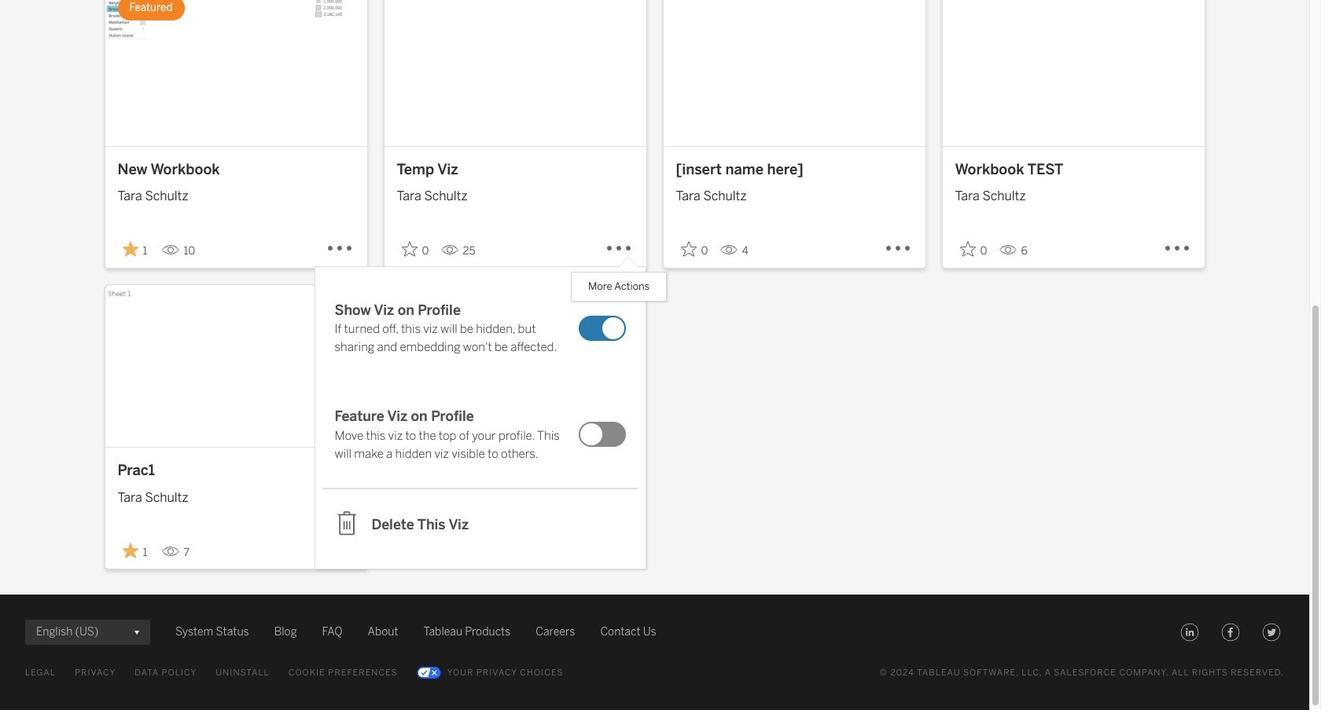 Task type: vqa. For each thing, say whether or not it's contained in the screenshot.
1st Remove Favorite button from the bottom of the page
yes



Task type: describe. For each thing, give the bounding box(es) containing it.
remove favorite image
[[122, 543, 138, 559]]

1 menu item from the top
[[323, 275, 637, 382]]

list options menu
[[315, 267, 645, 570]]

selected language element
[[36, 621, 139, 646]]



Task type: locate. For each thing, give the bounding box(es) containing it.
2 menu item from the top
[[323, 382, 637, 490]]

1 remove favorite button from the top
[[118, 237, 155, 263]]

0 horizontal spatial add favorite button
[[397, 237, 435, 263]]

2 add favorite button from the left
[[676, 237, 714, 263]]

dialog
[[315, 257, 645, 570]]

Remove Favorite button
[[118, 237, 155, 263], [118, 538, 155, 564]]

add favorite image for second add favorite button
[[681, 242, 696, 257]]

workbook thumbnail image
[[105, 0, 367, 146], [384, 0, 646, 146], [663, 0, 925, 146], [943, 0, 1204, 146], [105, 285, 367, 448]]

add favorite image
[[401, 242, 417, 257]]

Add Favorite button
[[397, 237, 435, 263], [676, 237, 714, 263], [955, 237, 993, 263]]

workbook thumbnail image for remove favorite icon
[[105, 285, 367, 448]]

0 vertical spatial remove favorite button
[[118, 237, 155, 263]]

1 add favorite image from the left
[[681, 242, 696, 257]]

2 horizontal spatial add favorite button
[[955, 237, 993, 263]]

1 vertical spatial remove favorite button
[[118, 538, 155, 564]]

2 remove favorite button from the top
[[118, 538, 155, 564]]

menu item
[[323, 275, 637, 382], [323, 382, 637, 490]]

add favorite image
[[681, 242, 696, 257], [960, 242, 976, 257]]

3 add favorite button from the left
[[955, 237, 993, 263]]

featured element
[[118, 0, 185, 20]]

1 add favorite button from the left
[[397, 237, 435, 263]]

add favorite image for first add favorite button from the right
[[960, 242, 976, 257]]

workbook thumbnail image for add favorite icon for first add favorite button from the right
[[943, 0, 1204, 146]]

workbook thumbnail image for second add favorite button's add favorite icon
[[663, 0, 925, 146]]

0 horizontal spatial add favorite image
[[681, 242, 696, 257]]

2 add favorite image from the left
[[960, 242, 976, 257]]

remove favorite image
[[122, 242, 138, 257]]

more actions image
[[605, 235, 634, 263]]

1 horizontal spatial add favorite image
[[960, 242, 976, 257]]

1 horizontal spatial add favorite button
[[676, 237, 714, 263]]



